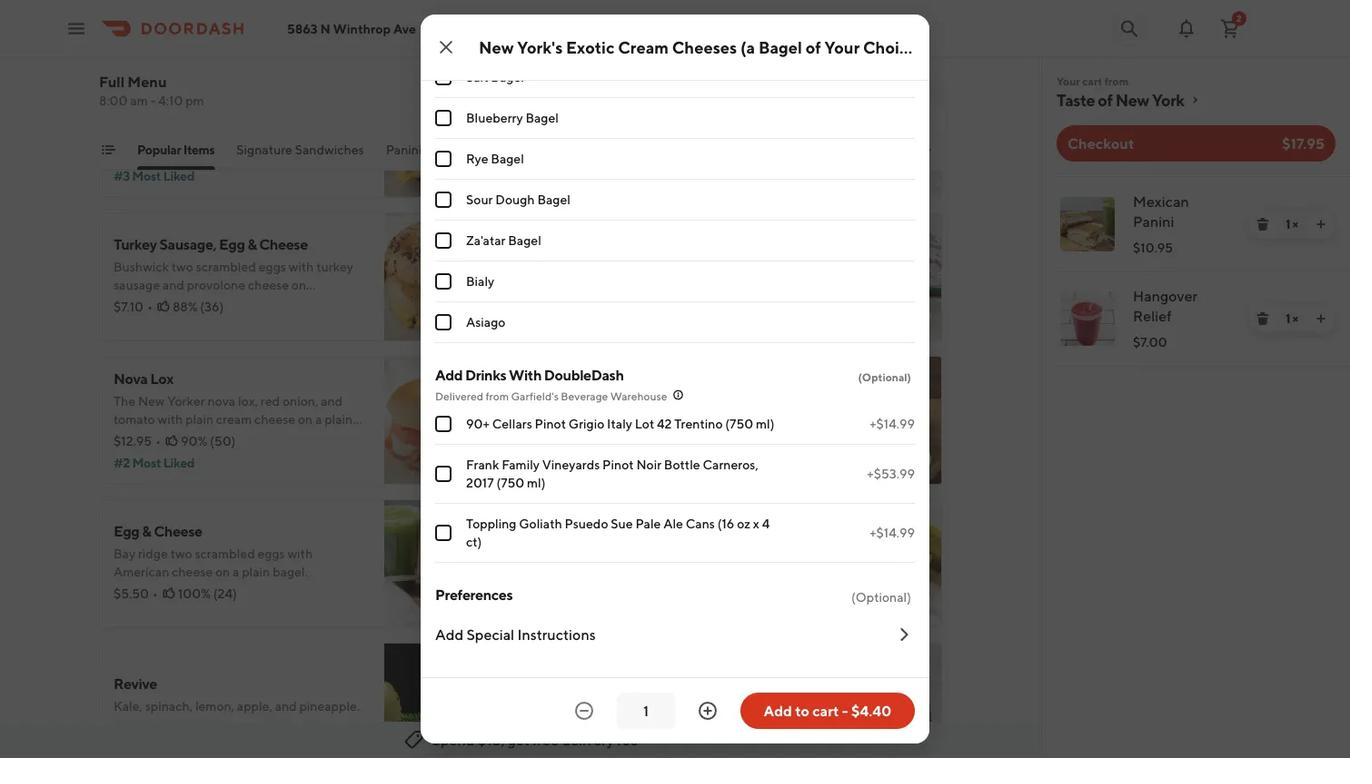 Task type: vqa. For each thing, say whether or not it's contained in the screenshot.
the bottommost everything
yes



Task type: describe. For each thing, give the bounding box(es) containing it.
blueberry bagel
[[466, 110, 559, 125]]

eggs inside 'turkey sausage, egg & cheese bushwick two scrambled eggs with turkey sausage and provolone cheese on everything bagel.'
[[259, 259, 286, 274]]

taste of new york link
[[1057, 89, 1336, 111]]

bagel with plain cream cheese image
[[813, 356, 942, 485]]

Multigrain Bagel checkbox
[[435, 28, 452, 45]]

add to cart - $4.40
[[764, 703, 892, 720]]

of inside dialog
[[806, 37, 822, 57]]

revive kale, spinach, lemon, apple, and pineapple.
[[114, 676, 360, 714]]

add one to cart image for hangover relief
[[1314, 312, 1329, 326]]

81% (22)
[[606, 425, 654, 440]]

half dozen bagels image
[[813, 643, 942, 759]]

• right '$3.50'
[[581, 425, 586, 440]]

delivery
[[562, 732, 614, 749]]

plain inside egg & cheese bay ridge two scrambled eggs with american cheese on a plain bagel.
[[242, 565, 270, 580]]

$5.50 •
[[114, 587, 158, 602]]

add for revive
[[467, 739, 492, 754]]

delivered from garfield's beverage warehouse
[[435, 390, 667, 403]]

new york's exotic cream cheeses (a bagel of your choice) dialog
[[421, 0, 930, 744]]

- inside full menu 8:00 am - 4:10 pm
[[150, 93, 156, 108]]

cheese inside steak, egg & cheese dumbo philadelphia steak with two scrambled eggs and american cheese on a plain bagel.
[[718, 125, 759, 140]]

manhattan lunch (tony specials)
[[801, 142, 993, 157]]

items
[[266, 38, 298, 53]]

egg inside egg & cheese bay ridge two scrambled eggs with american cheese on a plain bagel.
[[114, 523, 139, 540]]

commonly
[[155, 38, 215, 53]]

open menu image
[[65, 18, 87, 40]]

cellars
[[492, 417, 532, 432]]

ave
[[393, 21, 416, 36]]

mexican panini
[[1133, 193, 1190, 230]]

two inside 'turkey sausage, egg & cheese bushwick two scrambled eggs with turkey sausage and provolone cheese on everything bagel.'
[[172, 259, 193, 274]]

+$14.99 for toppling goliath psuedo sue pale ale cans (16 oz x 4 ct)
[[870, 526, 915, 541]]

$4.40
[[852, 703, 892, 720]]

onion,
[[283, 394, 318, 409]]

#2 most liked
[[114, 456, 195, 471]]

$8.25
[[543, 712, 576, 727]]

eggs inside egg & cheese bay ridge two scrambled eggs with american cheese on a plain bagel.
[[258, 547, 285, 562]]

Sour  Dough Bagel checkbox
[[435, 192, 452, 208]]

pale
[[636, 517, 661, 532]]

eggs inside steak, egg & cheese dumbo philadelphia steak with two scrambled eggs and american cheese on a plain bagel.
[[605, 125, 633, 140]]

on inside egg & cheese bay ridge two scrambled eggs with american cheese on a plain bagel.
[[215, 565, 230, 580]]

mexican panini image
[[1061, 197, 1115, 252]]

add to cart - $4.40 button
[[741, 693, 915, 730]]

× for mexican panini
[[1293, 217, 1299, 232]]

1 vertical spatial cream
[[659, 254, 702, 271]]

2 vertical spatial your
[[832, 254, 862, 271]]

85%
[[173, 147, 198, 162]]

paninis button
[[386, 141, 428, 170]]

rye
[[569, 583, 587, 598]]

sour
[[466, 192, 493, 207]]

add for steak, egg & cheese
[[896, 165, 921, 180]]

pinot inside the "frank family vineyards pinot noir bottle carneros, 2017 (750 ml)"
[[603, 458, 634, 473]]

most
[[123, 38, 152, 53]]

$7.00 for $7.00
[[1133, 335, 1167, 350]]

am
[[130, 93, 148, 108]]

from inside popular items the most commonly ordered items and dishes from this store
[[364, 38, 391, 53]]

new inside dialog
[[479, 37, 514, 57]]

drinks
[[465, 367, 506, 384]]

42
[[657, 417, 672, 432]]

manhattan lunch (tony specials) button
[[801, 141, 993, 170]]

breakfast
[[613, 142, 668, 157]]

cans
[[686, 517, 715, 532]]

items for popular items
[[183, 142, 215, 157]]

92%
[[177, 721, 201, 736]]

eggs inside pastrami, egg & cheese the brooklynite boar's head pastrami with two scrambled eggs and provolone cheese on a rye bagel.
[[630, 565, 657, 580]]

most right #1
[[559, 169, 588, 184]]

american inside steak, egg & cheese dumbo philadelphia steak with two scrambled eggs and american cheese on a plain bagel.
[[660, 125, 715, 140]]

0 vertical spatial cart
[[1083, 75, 1103, 87]]

instructions
[[518, 627, 596, 644]]

liked down the brooklyn
[[590, 169, 621, 184]]

on inside 'nova lox the new yorker nova lox, red onion, and tomato with plain cream cheese on a plain bagel.'
[[298, 412, 313, 427]]

add button for half dozen bagels
[[885, 733, 932, 759]]

york's inside dialog
[[517, 37, 563, 57]]

$7.00 for $7.00 •
[[114, 721, 148, 736]]

100%
[[178, 587, 211, 602]]

ordered
[[218, 38, 264, 53]]

the for popular
[[99, 38, 121, 53]]

decrease quantity by 1 image
[[573, 701, 595, 723]]

spend
[[432, 732, 475, 749]]

bay
[[114, 547, 135, 562]]

& inside t. bacon, egg & cheese williamsburg two scrambled eggs with turkey bacon and swiss cheese on everything bagel.
[[201, 83, 211, 100]]

scrambled inside t. bacon, egg & cheese williamsburg two scrambled eggs with turkey bacon and swiss cheese on everything bagel.
[[217, 107, 278, 122]]

signature sandwiches button
[[237, 141, 364, 170]]

and inside 'nova lox the new yorker nova lox, red onion, and tomato with plain cream cheese on a plain bagel.'
[[321, 394, 343, 409]]

scrambled inside steak, egg & cheese dumbo philadelphia steak with two scrambled eggs and american cheese on a plain bagel.
[[543, 125, 603, 140]]

add for nova lox
[[467, 452, 492, 467]]

plain inside steak, egg & cheese dumbo philadelphia steak with two scrambled eggs and american cheese on a plain bagel.
[[543, 143, 571, 158]]

toppling goliath psuedo sue pale ale cans (16 oz x 4 ct)
[[466, 517, 770, 550]]

#1 most liked
[[543, 169, 621, 184]]

2017
[[466, 476, 494, 491]]

• for revive
[[151, 721, 157, 736]]

(750 for trentino
[[726, 417, 754, 432]]

a inside egg & cheese bay ridge two scrambled eggs with american cheese on a plain bagel.
[[233, 565, 239, 580]]

dumbo
[[543, 107, 586, 122]]

mexican
[[1133, 193, 1190, 210]]

2 horizontal spatial from
[[1105, 75, 1129, 87]]

cheese inside pastrami, egg & cheese the brooklynite boar's head pastrami with two scrambled eggs and provolone cheese on a rye bagel.
[[645, 523, 694, 540]]

most for cheese
[[132, 169, 161, 184]]

items for popular items the most commonly ordered items and dishes from this store
[[171, 11, 221, 35]]

dozen
[[572, 685, 614, 702]]

and inside steak, egg & cheese dumbo philadelphia steak with two scrambled eggs and american cheese on a plain bagel.
[[635, 125, 657, 140]]

vineyards
[[542, 458, 600, 473]]

1 vertical spatial choice)
[[864, 254, 915, 271]]

on inside t. bacon, egg & cheese williamsburg two scrambled eggs with turkey bacon and swiss cheese on everything bagel.
[[292, 125, 306, 140]]

steak,
[[543, 83, 582, 100]]

on inside 'turkey sausage, egg & cheese bushwick two scrambled eggs with turkey sausage and provolone cheese on everything bagel.'
[[292, 278, 306, 293]]

with inside pastrami, egg & cheese the brooklynite boar's head pastrami with two scrambled eggs and provolone cheese on a rye bagel.
[[757, 547, 782, 562]]

8:00
[[99, 93, 128, 108]]

none checkbox inside add drinks with doubledash group
[[435, 466, 452, 483]]

1 for mexican panini
[[1286, 217, 1291, 232]]

add button for pastrami, egg & cheese
[[885, 589, 932, 618]]

from inside add drinks with doubledash group
[[486, 390, 509, 403]]

egg inside pastrami, egg & cheese the brooklynite boar's head pastrami with two scrambled eggs and provolone cheese on a rye bagel.
[[605, 523, 631, 540]]

and inside 'turkey sausage, egg & cheese bushwick two scrambled eggs with turkey sausage and provolone cheese on everything bagel.'
[[163, 278, 184, 293]]

1 vertical spatial your
[[1057, 75, 1080, 87]]

$7.10 • for turkey sausage, egg & cheese
[[114, 299, 153, 314]]

• for t. bacon, egg & cheese
[[147, 147, 153, 162]]

bagel. inside steak, egg & cheese dumbo philadelphia steak with two scrambled eggs and american cheese on a plain bagel.
[[573, 143, 608, 158]]

90+ cellars pinot grigio italy lot 42 trentino (750 ml)
[[466, 417, 775, 432]]

cheese inside 'nova lox the new yorker nova lox, red onion, and tomato with plain cream cheese on a plain bagel.'
[[255, 412, 296, 427]]

85% (47)
[[173, 147, 223, 162]]

close new york's exotic cream cheeses (a bagel of your choice) image
[[435, 36, 457, 58]]

88%
[[173, 299, 198, 314]]

and inside popular items the most commonly ordered items and dishes from this store
[[300, 38, 322, 53]]

egg inside steak, egg & cheese dumbo philadelphia steak with two scrambled eggs and american cheese on a plain bagel.
[[585, 83, 611, 100]]

add special instructions
[[435, 627, 596, 644]]

steak, egg & cheese image
[[813, 69, 942, 198]]

1 vertical spatial bagels
[[616, 685, 659, 702]]

liked for yorker
[[163, 456, 195, 471]]

scrambled inside pastrami, egg & cheese the brooklynite boar's head pastrami with two scrambled eggs and provolone cheese on a rye bagel.
[[567, 565, 627, 580]]

0 horizontal spatial pinot
[[535, 417, 566, 432]]

a inside 'nova lox the new yorker nova lox, red onion, and tomato with plain cream cheese on a plain bagel.'
[[315, 412, 322, 427]]

pastrami, egg & cheese the brooklynite boar's head pastrami with two scrambled eggs and provolone cheese on a rye bagel.
[[543, 523, 786, 598]]

half
[[543, 685, 569, 702]]

(50)
[[210, 434, 236, 449]]

ct)
[[466, 535, 482, 550]]

ml) for trentino
[[756, 417, 775, 432]]

2 button
[[1212, 10, 1249, 47]]

nova lox image
[[384, 356, 513, 485]]

5863 n winthrop ave
[[287, 21, 416, 36]]

scroll menu navigation right image
[[921, 143, 935, 157]]

steak, egg & cheese dumbo philadelphia steak with two scrambled eggs and american cheese on a plain bagel.
[[543, 83, 785, 158]]

add button for steak, egg & cheese
[[885, 158, 932, 187]]

81%
[[606, 425, 629, 440]]

spreads
[[501, 142, 548, 157]]

pm
[[186, 93, 204, 108]]

& inside egg & cheese bay ridge two scrambled eggs with american cheese on a plain bagel.
[[142, 523, 151, 540]]

Rye Bagel checkbox
[[435, 151, 452, 167]]

• up delivery
[[579, 712, 585, 727]]

new york's exotic cream cheeses (a bagel of your choice) inside dialog
[[479, 37, 924, 57]]

with inside t. bacon, egg & cheese williamsburg two scrambled eggs with turkey bacon and swiss cheese on everything bagel.
[[310, 107, 335, 122]]

• for egg & cheese
[[153, 587, 158, 602]]

cream
[[216, 412, 252, 427]]

egg inside t. bacon, egg & cheese williamsburg two scrambled eggs with turkey bacon and swiss cheese on everything bagel.
[[173, 83, 199, 100]]

turkey sausage, egg & cheese image
[[384, 213, 513, 342]]

with inside egg & cheese bay ridge two scrambled eggs with american cheese on a plain bagel.
[[288, 547, 313, 562]]

$3.50
[[543, 425, 577, 440]]

asiago
[[466, 315, 506, 330]]

on inside steak, egg & cheese dumbo philadelphia steak with two scrambled eggs and american cheese on a plain bagel.
[[761, 125, 776, 140]]

$10.95
[[1133, 240, 1173, 255]]

add for pastrami, egg & cheese
[[896, 596, 921, 611]]

taste
[[1057, 90, 1095, 110]]

& inside pastrami, egg & cheese the brooklynite boar's head pastrami with two scrambled eggs and provolone cheese on a rye bagel.
[[633, 523, 643, 540]]

1 vertical spatial new york's exotic cream cheeses (a bagel of your choice)
[[543, 254, 915, 271]]

doubledash
[[544, 367, 624, 384]]

turkey for sausage,
[[316, 259, 354, 274]]

lunch
[[868, 142, 904, 157]]

Salt Bagel checkbox
[[435, 69, 452, 85]]

the inside pastrami, egg & cheese the brooklynite boar's head pastrami with two scrambled eggs and provolone cheese on a rye bagel.
[[543, 547, 564, 562]]

salt bagel
[[466, 70, 524, 85]]

winthrop
[[333, 21, 391, 36]]

scrambled inside 'turkey sausage, egg & cheese bushwick two scrambled eggs with turkey sausage and provolone cheese on everything bagel.'
[[196, 259, 256, 274]]

philadelphia
[[588, 107, 661, 122]]

turkey for bacon,
[[114, 125, 151, 140]]

toppling
[[466, 517, 517, 532]]

bottle
[[664, 458, 700, 473]]

eggs inside t. bacon, egg & cheese williamsburg two scrambled eggs with turkey bacon and swiss cheese on everything bagel.
[[280, 107, 308, 122]]

cheese up trentino
[[693, 398, 742, 415]]

popular for popular items the most commonly ordered items and dishes from this store
[[99, 11, 168, 35]]

• for turkey sausage, egg & cheese
[[147, 299, 153, 314]]

preferences
[[435, 587, 513, 604]]

cheeses inside dialog
[[672, 37, 737, 57]]

and inside pastrami, egg & cheese the brooklynite boar's head pastrami with two scrambled eggs and provolone cheese on a rye bagel.
[[660, 565, 682, 580]]

increase quantity by 1 image
[[697, 701, 719, 723]]

(a inside dialog
[[741, 37, 755, 57]]

(36)
[[200, 299, 224, 314]]

pastrami
[[704, 547, 754, 562]]

$7.00 •
[[114, 721, 157, 736]]

bagels inside button
[[449, 142, 488, 157]]

list containing mexican panini
[[1042, 176, 1351, 367]]

bagel. inside 'turkey sausage, egg & cheese bushwick two scrambled eggs with turkey sausage and provolone cheese on everything bagel.'
[[178, 296, 213, 311]]

add button for egg & cheese
[[456, 589, 503, 618]]

4:10
[[158, 93, 183, 108]]

red
[[261, 394, 280, 409]]

add inside group
[[435, 367, 463, 384]]

tomato
[[114, 412, 155, 427]]

cheese inside egg & cheese bay ridge two scrambled eggs with american cheese on a plain bagel.
[[172, 565, 213, 580]]

$7.10 for t. bacon, egg & cheese
[[114, 147, 144, 162]]

and inside revive kale, spinach, lemon, apple, and pineapple.
[[275, 699, 297, 714]]

add button for nova lox
[[456, 445, 503, 474]]

- for add to cart - $4.40
[[842, 703, 849, 720]]

multigrain
[[466, 29, 526, 44]]

bagel. inside t. bacon, egg & cheese williamsburg two scrambled eggs with turkey bacon and swiss cheese on everything bagel.
[[178, 143, 213, 158]]

choice) inside dialog
[[863, 37, 924, 57]]



Task type: locate. For each thing, give the bounding box(es) containing it.
1 vertical spatial add one to cart image
[[1314, 312, 1329, 326]]

swiss
[[216, 125, 245, 140]]

0 horizontal spatial exotic
[[566, 37, 615, 57]]

popular down bacon
[[137, 142, 181, 157]]

group inside new york's exotic cream cheeses (a bagel of your choice) dialog
[[435, 0, 915, 344]]

+$14.99 up +$53.99
[[870, 417, 915, 432]]

& right 4:10
[[201, 83, 211, 100]]

(24) right 100%
[[213, 587, 237, 602]]

- for bagels & spreads - brooklyn breakfast
[[551, 142, 556, 157]]

+$14.99 down +$53.99
[[870, 526, 915, 541]]

liked down 90% on the left
[[163, 456, 195, 471]]

1 vertical spatial (optional)
[[852, 590, 912, 605]]

0 horizontal spatial york's
[[517, 37, 563, 57]]

1 vertical spatial (24)
[[630, 712, 653, 727]]

1 vertical spatial exotic
[[616, 254, 656, 271]]

×
[[1293, 217, 1299, 232], [1293, 311, 1299, 326]]

goliath
[[519, 517, 562, 532]]

beverage
[[561, 390, 608, 403]]

- inside button
[[551, 142, 556, 157]]

91% (24)
[[605, 712, 653, 727]]

• up #2 most liked
[[156, 434, 161, 449]]

american inside egg & cheese bay ridge two scrambled eggs with american cheese on a plain bagel.
[[114, 565, 169, 580]]

bagels down "blueberry bagel" option
[[449, 142, 488, 157]]

1 horizontal spatial bagels
[[616, 685, 659, 702]]

1 everything from the top
[[114, 143, 176, 158]]

(750 for 2017
[[497, 476, 525, 491]]

0 vertical spatial add one to cart image
[[1314, 217, 1329, 232]]

your inside new york's exotic cream cheeses (a bagel of your choice) dialog
[[825, 37, 860, 57]]

0 vertical spatial york's
[[517, 37, 563, 57]]

cheese up ridge
[[154, 523, 202, 540]]

scrambled down dumbo
[[543, 125, 603, 140]]

from down drinks
[[486, 390, 509, 403]]

0 vertical spatial $7.10 •
[[114, 147, 153, 162]]

two down pastrami,
[[543, 565, 564, 580]]

1 vertical spatial everything
[[114, 296, 176, 311]]

popular up most
[[99, 11, 168, 35]]

• for nova lox
[[156, 434, 161, 449]]

the for nova
[[114, 394, 135, 409]]

1 vertical spatial $7.10
[[114, 299, 144, 314]]

pinot left noir
[[603, 458, 634, 473]]

None checkbox
[[435, 416, 452, 433], [435, 525, 452, 542], [435, 416, 452, 433], [435, 525, 452, 542]]

cheese inside 'turkey sausage, egg & cheese bushwick two scrambled eggs with turkey sausage and provolone cheese on everything bagel.'
[[248, 278, 289, 293]]

0 vertical spatial pinot
[[535, 417, 566, 432]]

cart inside button
[[813, 703, 839, 720]]

1 horizontal spatial york's
[[575, 254, 613, 271]]

scrambled up 100% (24)
[[195, 547, 255, 562]]

popular items
[[137, 142, 215, 157]]

a left rye
[[560, 583, 567, 598]]

with inside 'nova lox the new yorker nova lox, red onion, and tomato with plain cream cheese on a plain bagel.'
[[158, 412, 183, 427]]

• up #3 most liked at the left top of the page
[[147, 147, 153, 162]]

manhattan
[[801, 142, 865, 157]]

1 × from the top
[[1293, 217, 1299, 232]]

ml) down the family
[[527, 476, 546, 491]]

pinot down delivered from garfield's beverage warehouse
[[535, 417, 566, 432]]

90% (50)
[[181, 434, 236, 449]]

group containing multigrain bagel
[[435, 0, 915, 344]]

&
[[201, 83, 211, 100], [613, 83, 622, 100], [491, 142, 499, 157], [248, 236, 257, 253], [142, 523, 151, 540], [633, 523, 643, 540]]

0 vertical spatial from
[[364, 38, 391, 53]]

bagels & spreads - brooklyn breakfast
[[449, 142, 668, 157]]

turkey sausage, egg & cheese bushwick two scrambled eggs with turkey sausage and provolone cheese on everything bagel.
[[114, 236, 354, 311]]

1 horizontal spatial -
[[551, 142, 556, 157]]

bacon
[[153, 125, 189, 140]]

1 vertical spatial provolone
[[684, 565, 743, 580]]

everything inside 'turkey sausage, egg & cheese bushwick two scrambled eggs with turkey sausage and provolone cheese on everything bagel.'
[[114, 296, 176, 311]]

egg & cheese image
[[384, 500, 513, 629]]

group
[[435, 0, 915, 344]]

add button for revive
[[456, 733, 503, 759]]

bagel. inside pastrami, egg & cheese the brooklynite boar's head pastrami with two scrambled eggs and provolone cheese on a rye bagel.
[[590, 583, 625, 598]]

family
[[502, 458, 540, 473]]

1 +$14.99 from the top
[[870, 417, 915, 432]]

0 vertical spatial american
[[660, 125, 715, 140]]

sour  dough bagel
[[466, 192, 571, 207]]

1 × for mexican panini
[[1286, 217, 1299, 232]]

2 add one to cart image from the top
[[1314, 312, 1329, 326]]

cheese inside egg & cheese bay ridge two scrambled eggs with american cheese on a plain bagel.
[[154, 523, 202, 540]]

notification bell image
[[1176, 18, 1198, 40]]

pastrami, egg & cheese image
[[813, 500, 942, 629]]

bagels & spreads - brooklyn breakfast button
[[449, 141, 668, 170]]

liked for cheese
[[163, 169, 194, 184]]

1 horizontal spatial pinot
[[603, 458, 634, 473]]

& inside steak, egg & cheese dumbo philadelphia steak with two scrambled eggs and american cheese on a plain bagel.
[[613, 83, 622, 100]]

cheese up philadelphia
[[625, 83, 674, 100]]

1 vertical spatial cheeses
[[705, 254, 759, 271]]

remove item from cart image
[[1256, 217, 1271, 232], [1256, 312, 1271, 326]]

egg inside 'turkey sausage, egg & cheese bushwick two scrambled eggs with turkey sausage and provolone cheese on everything bagel.'
[[219, 236, 245, 253]]

your
[[825, 37, 860, 57], [1057, 75, 1080, 87], [832, 254, 862, 271]]

everything inside t. bacon, egg & cheese williamsburg two scrambled eggs with turkey bacon and swiss cheese on everything bagel.
[[114, 143, 176, 158]]

yorker
[[167, 394, 205, 409]]

$5.50
[[114, 587, 149, 602]]

0 vertical spatial turkey
[[114, 125, 151, 140]]

cheese inside pastrami, egg & cheese the brooklynite boar's head pastrami with two scrambled eggs and provolone cheese on a rye bagel.
[[745, 565, 786, 580]]

a up 100% (24)
[[233, 565, 239, 580]]

cheese up boar's
[[645, 523, 694, 540]]

1 vertical spatial of
[[1098, 90, 1113, 110]]

Za'atar Bagel checkbox
[[435, 233, 452, 249]]

add button for turkey sausage, egg & cheese
[[456, 302, 503, 331]]

1 vertical spatial (750
[[497, 476, 525, 491]]

dough
[[496, 192, 535, 207]]

2 +$14.99 from the top
[[870, 526, 915, 541]]

delivered from garfield's beverage warehouse image
[[671, 388, 686, 403]]

everything down "sausage"
[[114, 296, 176, 311]]

york
[[1152, 90, 1185, 110]]

add one to cart image for mexican panini
[[1314, 217, 1329, 232]]

cheese up swiss
[[213, 83, 262, 100]]

90%
[[181, 434, 207, 449]]

$7.10 for turkey sausage, egg & cheese
[[114, 299, 144, 314]]

provolone down pastrami
[[684, 565, 743, 580]]

0 horizontal spatial (750
[[497, 476, 525, 491]]

popular
[[99, 11, 168, 35], [137, 142, 181, 157]]

and right onion,
[[321, 394, 343, 409]]

eggs
[[280, 107, 308, 122], [605, 125, 633, 140], [259, 259, 286, 274], [258, 547, 285, 562], [630, 565, 657, 580]]

(750 down the family
[[497, 476, 525, 491]]

add for t. bacon, egg & cheese
[[467, 165, 492, 180]]

(24) up fee
[[630, 712, 653, 727]]

new york's exotic cream cheeses (a bagel of your choice)
[[479, 37, 924, 57], [543, 254, 915, 271]]

two right ridge
[[170, 547, 192, 562]]

× for hangover relief
[[1293, 311, 1299, 326]]

bagels up '91% (24)'
[[616, 685, 659, 702]]

(24) for 91% (24)
[[630, 712, 653, 727]]

1 vertical spatial from
[[1105, 75, 1129, 87]]

Blueberry Bagel checkbox
[[435, 110, 452, 126]]

signature
[[237, 142, 293, 157]]

0 vertical spatial new york's exotic cream cheeses (a bagel of your choice)
[[479, 37, 924, 57]]

nova lox the new yorker nova lox, red onion, and tomato with plain cream cheese on a plain bagel.
[[114, 370, 353, 445]]

and down 5863
[[300, 38, 322, 53]]

hangover
[[1133, 288, 1198, 305]]

remove item from cart image for hangover relief
[[1256, 312, 1271, 326]]

hangover relief image
[[1061, 292, 1115, 346]]

remove item from cart image for mexican panini
[[1256, 217, 1271, 232]]

& up ridge
[[142, 523, 151, 540]]

new inside 'nova lox the new yorker nova lox, red onion, and tomato with plain cream cheese on a plain bagel.'
[[138, 394, 165, 409]]

everything for sausage,
[[114, 296, 176, 311]]

popular inside popular items the most commonly ordered items and dishes from this store
[[99, 11, 168, 35]]

+$14.99 for 90+ cellars pinot grigio italy lot 42 trentino (750 ml)
[[870, 417, 915, 432]]

$7.00 down "relief"
[[1133, 335, 1167, 350]]

two inside egg & cheese bay ridge two scrambled eggs with american cheese on a plain bagel.
[[170, 547, 192, 562]]

2 items, open order cart image
[[1220, 18, 1241, 40]]

0 vertical spatial +$14.99
[[870, 417, 915, 432]]

a down onion,
[[315, 412, 322, 427]]

0 vertical spatial (a
[[741, 37, 755, 57]]

the up tomato
[[114, 394, 135, 409]]

egg up "bay"
[[114, 523, 139, 540]]

1 horizontal spatial (750
[[726, 417, 754, 432]]

cheese down signature sandwiches button
[[259, 236, 308, 253]]

1 horizontal spatial exotic
[[616, 254, 656, 271]]

1 for hangover relief
[[1286, 311, 1291, 326]]

to
[[796, 703, 810, 720]]

0 horizontal spatial (a
[[741, 37, 755, 57]]

bagel. inside egg & cheese bay ridge two scrambled eggs with american cheese on a plain bagel.
[[273, 565, 308, 580]]

everything for bacon,
[[114, 143, 176, 158]]

york's down #1 most liked
[[575, 254, 613, 271]]

• right $5.50
[[153, 587, 158, 602]]

2 × from the top
[[1293, 311, 1299, 326]]

exotic inside dialog
[[566, 37, 615, 57]]

scrambled inside egg & cheese bay ridge two scrambled eggs with american cheese on a plain bagel.
[[195, 547, 255, 562]]

0 horizontal spatial from
[[364, 38, 391, 53]]

$3.50 •
[[543, 425, 586, 440]]

& right 'sue'
[[633, 523, 643, 540]]

0 vertical spatial ×
[[1293, 217, 1299, 232]]

provolone inside 'turkey sausage, egg & cheese bushwick two scrambled eggs with turkey sausage and provolone cheese on everything bagel.'
[[187, 278, 245, 293]]

1 vertical spatial york's
[[575, 254, 613, 271]]

t. bacon, egg & cheese image
[[384, 69, 513, 198]]

and up breakfast
[[635, 125, 657, 140]]

Bialy checkbox
[[435, 274, 452, 290]]

cart up taste at right top
[[1083, 75, 1103, 87]]

1 vertical spatial $7.00
[[114, 721, 148, 736]]

- left $4.40
[[842, 703, 849, 720]]

1 vertical spatial 1
[[1286, 311, 1291, 326]]

lox,
[[238, 394, 258, 409]]

cart right to
[[813, 703, 839, 720]]

hangover relief
[[1133, 288, 1198, 325]]

half dozen bagels
[[543, 685, 659, 702]]

the left most
[[99, 38, 121, 53]]

1 $7.10 • from the top
[[114, 147, 153, 162]]

- right am
[[150, 93, 156, 108]]

american down steak
[[660, 125, 715, 140]]

2 1 from the top
[[1286, 311, 1291, 326]]

add for half dozen bagels
[[896, 739, 921, 754]]

(optional) inside add drinks with doubledash group
[[858, 371, 912, 384]]

egg & cheese bay ridge two scrambled eggs with american cheese on a plain bagel.
[[114, 523, 313, 580]]

store
[[417, 38, 446, 53]]

0 vertical spatial cheeses
[[672, 37, 737, 57]]

rye bagel
[[466, 151, 524, 166]]

(750 inside the "frank family vineyards pinot noir bottle carneros, 2017 (750 ml)"
[[497, 476, 525, 491]]

two right steak
[[724, 107, 746, 122]]

ml) for 2017
[[527, 476, 546, 491]]

4
[[762, 517, 770, 532]]

on inside pastrami, egg & cheese the brooklynite boar's head pastrami with two scrambled eggs and provolone cheese on a rye bagel.
[[543, 583, 557, 598]]

add for turkey sausage, egg & cheese
[[467, 309, 492, 324]]

1 1 × from the top
[[1286, 217, 1299, 232]]

two inside steak, egg & cheese dumbo philadelphia steak with two scrambled eggs and american cheese on a plain bagel.
[[724, 107, 746, 122]]

& inside 'turkey sausage, egg & cheese bushwick two scrambled eggs with turkey sausage and provolone cheese on everything bagel.'
[[248, 236, 257, 253]]

1 vertical spatial remove item from cart image
[[1256, 312, 1271, 326]]

1 vertical spatial pinot
[[603, 458, 634, 473]]

bacon,
[[126, 83, 170, 100]]

scrambled up (36)
[[196, 259, 256, 274]]

from down winthrop
[[364, 38, 391, 53]]

0 horizontal spatial -
[[150, 93, 156, 108]]

1 $7.10 from the top
[[114, 147, 144, 162]]

0 vertical spatial 1 ×
[[1286, 217, 1299, 232]]

0 vertical spatial 1
[[1286, 217, 1291, 232]]

0 horizontal spatial bagels
[[449, 142, 488, 157]]

1 remove item from cart image from the top
[[1256, 217, 1271, 232]]

new left york
[[1116, 90, 1149, 110]]

1 vertical spatial +$14.99
[[870, 526, 915, 541]]

1 vertical spatial ml)
[[527, 476, 546, 491]]

1 vertical spatial items
[[183, 142, 215, 157]]

0 vertical spatial the
[[99, 38, 121, 53]]

new down sour  dough bagel
[[543, 254, 573, 271]]

with
[[509, 367, 542, 384]]

boar's
[[635, 547, 670, 562]]

liked
[[163, 169, 194, 184], [590, 169, 621, 184], [163, 456, 195, 471]]

2 vertical spatial the
[[543, 547, 564, 562]]

a inside pastrami, egg & cheese the brooklynite boar's head pastrami with two scrambled eggs and provolone cheese on a rye bagel.
[[560, 583, 567, 598]]

92% (25)
[[177, 721, 228, 736]]

$7.00 down kale,
[[114, 721, 148, 736]]

2 vertical spatial cream
[[648, 398, 691, 415]]

0 vertical spatial (optional)
[[858, 371, 912, 384]]

0 horizontal spatial turkey
[[114, 125, 151, 140]]

this
[[393, 38, 414, 53]]

apple,
[[237, 699, 272, 714]]

york's
[[517, 37, 563, 57], [575, 254, 613, 271]]

0 vertical spatial remove item from cart image
[[1256, 217, 1271, 232]]

everything up #3 most liked at the left top of the page
[[114, 143, 176, 158]]

1 vertical spatial american
[[114, 565, 169, 580]]

$7.10 • down "sausage"
[[114, 299, 153, 314]]

most for yorker
[[132, 456, 161, 471]]

two right 4:10
[[193, 107, 215, 122]]

egg right sausage, at the left top
[[219, 236, 245, 253]]

- inside button
[[842, 703, 849, 720]]

& right rye
[[491, 142, 499, 157]]

0 vertical spatial items
[[171, 11, 221, 35]]

1 horizontal spatial $7.00
[[1133, 335, 1167, 350]]

2 horizontal spatial -
[[842, 703, 849, 720]]

your cart from
[[1057, 75, 1129, 87]]

a inside steak, egg & cheese dumbo philadelphia steak with two scrambled eggs and american cheese on a plain bagel.
[[779, 125, 785, 140]]

fee
[[617, 732, 638, 749]]

(750 right trentino
[[726, 417, 754, 432]]

the down pastrami,
[[543, 547, 564, 562]]

1 vertical spatial $7.10 •
[[114, 299, 153, 314]]

1 horizontal spatial american
[[660, 125, 715, 140]]

$7.00 inside list
[[1133, 335, 1167, 350]]

100% (24)
[[178, 587, 237, 602]]

multigrain bagel
[[466, 29, 562, 44]]

williamsburg
[[114, 107, 191, 122]]

za'atar
[[466, 233, 506, 248]]

relief
[[1133, 308, 1172, 325]]

cheese inside t. bacon, egg & cheese williamsburg two scrambled eggs with turkey bacon and swiss cheese on everything bagel.
[[248, 125, 289, 140]]

choice)
[[863, 37, 924, 57], [864, 254, 915, 271]]

two inside pastrami, egg & cheese the brooklynite boar's head pastrami with two scrambled eggs and provolone cheese on a rye bagel.
[[543, 565, 564, 580]]

2 vertical spatial from
[[486, 390, 509, 403]]

with inside steak, egg & cheese dumbo philadelphia steak with two scrambled eggs and american cheese on a plain bagel.
[[697, 107, 722, 122]]

get
[[508, 732, 530, 749]]

1 vertical spatial turkey
[[316, 259, 354, 274]]

new york's exotic cream cheeses (a bagel of your choice) image
[[813, 213, 942, 342]]

1 × for hangover relief
[[1286, 311, 1299, 326]]

1 vertical spatial 1 ×
[[1286, 311, 1299, 326]]

carneros,
[[703, 458, 759, 473]]

cream inside dialog
[[618, 37, 669, 57]]

2 $7.10 from the top
[[114, 299, 144, 314]]

items
[[171, 11, 221, 35], [183, 142, 215, 157]]

2 everything from the top
[[114, 296, 176, 311]]

lox
[[150, 370, 173, 388]]

and down head
[[660, 565, 682, 580]]

1 vertical spatial (a
[[762, 254, 774, 271]]

0 vertical spatial cream
[[618, 37, 669, 57]]

cheese
[[213, 83, 262, 100], [625, 83, 674, 100], [259, 236, 308, 253], [693, 398, 742, 415], [154, 523, 202, 540], [645, 523, 694, 540]]

provolone inside pastrami, egg & cheese the brooklynite boar's head pastrami with two scrambled eggs and provolone cheese on a rye bagel.
[[684, 565, 743, 580]]

1 1 from the top
[[1286, 217, 1291, 232]]

2 remove item from cart image from the top
[[1256, 312, 1271, 326]]

1 add one to cart image from the top
[[1314, 217, 1329, 232]]

$15,
[[478, 732, 505, 749]]

- up #1
[[551, 142, 556, 157]]

spend $15, get free delivery fee
[[432, 732, 638, 749]]

0 vertical spatial $7.00
[[1133, 335, 1167, 350]]

noir
[[637, 458, 662, 473]]

popular for popular items
[[137, 142, 181, 157]]

and right apple,
[[275, 699, 297, 714]]

lemon,
[[195, 699, 234, 714]]

and inside t. bacon, egg & cheese williamsburg two scrambled eggs with turkey bacon and swiss cheese on everything bagel.
[[192, 125, 213, 140]]

0 vertical spatial provolone
[[187, 278, 245, 293]]

• down the spinach,
[[151, 721, 157, 736]]

ml) up carneros,
[[756, 417, 775, 432]]

liked down 85% at the top left
[[163, 169, 194, 184]]

1 horizontal spatial from
[[486, 390, 509, 403]]

add one to cart image
[[1314, 217, 1329, 232], [1314, 312, 1329, 326]]

(tony
[[907, 142, 939, 157]]

items up commonly
[[171, 11, 221, 35]]

None checkbox
[[435, 466, 452, 483]]

turkey inside 'turkey sausage, egg & cheese bushwick two scrambled eggs with turkey sausage and provolone cheese on everything bagel.'
[[316, 259, 354, 274]]

1 vertical spatial popular
[[137, 142, 181, 157]]

Item Search search field
[[681, 85, 928, 105]]

1 horizontal spatial cart
[[1083, 75, 1103, 87]]

popular items the most commonly ordered items and dishes from this store
[[99, 11, 446, 53]]

york's up 'steak,'
[[517, 37, 563, 57]]

a down item search search field
[[779, 125, 785, 140]]

cheese inside steak, egg & cheese dumbo philadelphia steak with two scrambled eggs and american cheese on a plain bagel.
[[625, 83, 674, 100]]

from up taste of new york
[[1105, 75, 1129, 87]]

0 vertical spatial -
[[150, 93, 156, 108]]

most right the #3
[[132, 169, 161, 184]]

two inside t. bacon, egg & cheese williamsburg two scrambled eggs with turkey bacon and swiss cheese on everything bagel.
[[193, 107, 215, 122]]

most down $12.95 •
[[132, 456, 161, 471]]

0 vertical spatial $7.10
[[114, 147, 144, 162]]

& up philadelphia
[[613, 83, 622, 100]]

0 vertical spatial exotic
[[566, 37, 615, 57]]

cheese inside t. bacon, egg & cheese williamsburg two scrambled eggs with turkey bacon and swiss cheese on everything bagel.
[[213, 83, 262, 100]]

revive image
[[384, 643, 513, 759]]

1 horizontal spatial ml)
[[756, 417, 775, 432]]

$7.10 down "sausage"
[[114, 299, 144, 314]]

1 vertical spatial the
[[114, 394, 135, 409]]

(47)
[[201, 147, 223, 162]]

0 vertical spatial choice)
[[863, 37, 924, 57]]

new down lox
[[138, 394, 165, 409]]

2 $7.10 • from the top
[[114, 299, 153, 314]]

egg right bacon,
[[173, 83, 199, 100]]

0 vertical spatial (750
[[726, 417, 754, 432]]

• down "sausage"
[[147, 299, 153, 314]]

ml) inside the "frank family vineyards pinot noir bottle carneros, 2017 (750 ml)"
[[527, 476, 546, 491]]

provolone up (36)
[[187, 278, 245, 293]]

$12.95 •
[[114, 434, 161, 449]]

1 horizontal spatial (24)
[[630, 712, 653, 727]]

turkey inside t. bacon, egg & cheese williamsburg two scrambled eggs with turkey bacon and swiss cheese on everything bagel.
[[114, 125, 151, 140]]

Current quantity is 1 number field
[[628, 702, 664, 722]]

add button for t. bacon, egg & cheese
[[456, 158, 503, 187]]

cheese inside 'turkey sausage, egg & cheese bushwick two scrambled eggs with turkey sausage and provolone cheese on everything bagel.'
[[259, 236, 308, 253]]

1 vertical spatial -
[[551, 142, 556, 157]]

grigio
[[569, 417, 605, 432]]

(24)
[[213, 587, 237, 602], [630, 712, 653, 727]]

taste of new york
[[1057, 90, 1185, 110]]

Asiago checkbox
[[435, 314, 452, 331]]

(25)
[[204, 721, 228, 736]]

(24) for 100% (24)
[[213, 587, 237, 602]]

1 horizontal spatial (a
[[762, 254, 774, 271]]

egg up philadelphia
[[585, 83, 611, 100]]

egg up brooklynite
[[605, 523, 631, 540]]

0 horizontal spatial (24)
[[213, 587, 237, 602]]

the inside popular items the most commonly ordered items and dishes from this store
[[99, 38, 121, 53]]

(16
[[718, 517, 735, 532]]

$7.10 up the #3
[[114, 147, 144, 162]]

2 1 × from the top
[[1286, 311, 1299, 326]]

scrambled down brooklynite
[[567, 565, 627, 580]]

add inside button
[[764, 703, 793, 720]]

$7.10 • up the #3
[[114, 147, 153, 162]]

0 horizontal spatial ml)
[[527, 476, 546, 491]]

2 vertical spatial of
[[816, 254, 829, 271]]

list
[[1042, 176, 1351, 367]]

0 vertical spatial bagels
[[449, 142, 488, 157]]

$7.10 • for t. bacon, egg & cheese
[[114, 147, 153, 162]]

0 horizontal spatial provolone
[[187, 278, 245, 293]]

with inside 'turkey sausage, egg & cheese bushwick two scrambled eggs with turkey sausage and provolone cheese on everything bagel.'
[[289, 259, 314, 274]]

1 vertical spatial cart
[[813, 703, 839, 720]]

items down bacon
[[183, 142, 215, 157]]

1 horizontal spatial turkey
[[316, 259, 354, 274]]

(22)
[[631, 425, 654, 440]]

0 vertical spatial ml)
[[756, 417, 775, 432]]

add button
[[456, 158, 503, 187], [885, 158, 932, 187], [456, 302, 503, 331], [456, 445, 503, 474], [456, 589, 503, 618], [885, 589, 932, 618], [456, 733, 503, 759], [885, 733, 932, 759]]

& right sausage, at the left top
[[248, 236, 257, 253]]

sausage,
[[159, 236, 217, 253]]

scrambled up swiss
[[217, 107, 278, 122]]

2 vertical spatial -
[[842, 703, 849, 720]]

(750
[[726, 417, 754, 432], [497, 476, 525, 491]]

exotic
[[566, 37, 615, 57], [616, 254, 656, 271]]

sandwiches
[[295, 142, 364, 157]]

add drinks with doubledash group
[[435, 365, 915, 563]]

bagel. inside 'nova lox the new yorker nova lox, red onion, and tomato with plain cream cheese on a plain bagel.'
[[114, 430, 149, 445]]

& inside button
[[491, 142, 499, 157]]

x
[[753, 517, 760, 532]]

0 vertical spatial everything
[[114, 143, 176, 158]]

two down sausage, at the left top
[[172, 259, 193, 274]]

pastrami,
[[543, 523, 602, 540]]

blueberry
[[466, 110, 523, 125]]

and up 88%
[[163, 278, 184, 293]]

new up salt bagel
[[479, 37, 514, 57]]

(optional)
[[858, 371, 912, 384], [852, 590, 912, 605]]

items inside popular items the most commonly ordered items and dishes from this store
[[171, 11, 221, 35]]

0 vertical spatial of
[[806, 37, 822, 57]]

0 vertical spatial your
[[825, 37, 860, 57]]

0 horizontal spatial cart
[[813, 703, 839, 720]]

add for egg & cheese
[[467, 596, 492, 611]]

and up 85% (47)
[[192, 125, 213, 140]]

add drinks with doubledash
[[435, 367, 624, 384]]

american down ridge
[[114, 565, 169, 580]]

0 horizontal spatial american
[[114, 565, 169, 580]]



